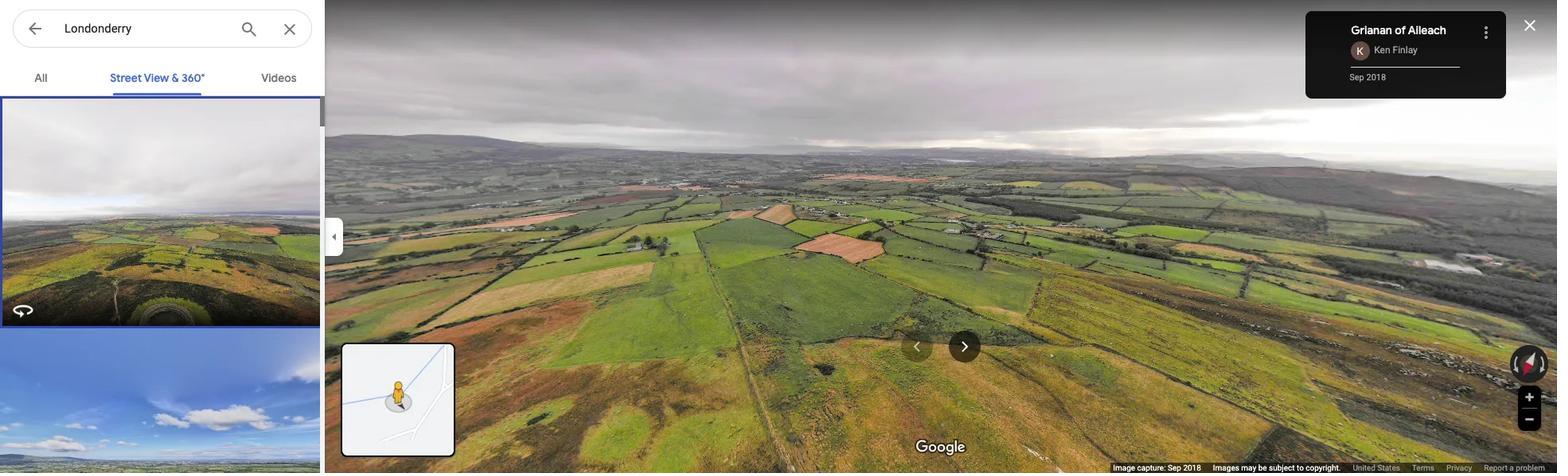 Task type: vqa. For each thing, say whether or not it's contained in the screenshot.
UP TO $3,000
no



Task type: locate. For each thing, give the bounding box(es) containing it.
videos button
[[249, 57, 309, 96]]

sep right capture:
[[1168, 464, 1181, 473]]

may
[[1241, 464, 1256, 473]]

sep 2018
[[1349, 72, 1386, 83]]

footer
[[1113, 463, 1557, 474]]

collapse side panel image
[[326, 228, 343, 246]]

Londonderry field
[[13, 10, 312, 49]]


[[25, 18, 45, 40]]

united states
[[1353, 464, 1400, 473]]

sep down view ken finlay's profile icon
[[1349, 72, 1364, 83]]

subject
[[1269, 464, 1295, 473]]

street view & 360° button
[[97, 57, 218, 96]]

 button
[[13, 10, 57, 51]]

1 horizontal spatial sep
[[1349, 72, 1364, 83]]

none field inside londonderry field
[[64, 19, 227, 38]]

2018 inside footer
[[1183, 464, 1201, 473]]

2018 down ken
[[1366, 72, 1386, 83]]

videos
[[261, 71, 297, 85]]

ken
[[1374, 45, 1390, 56]]

view
[[144, 71, 169, 85]]

0 horizontal spatial sep
[[1168, 464, 1181, 473]]

tab list
[[0, 57, 325, 96]]

capture:
[[1137, 464, 1166, 473]]

report
[[1484, 464, 1508, 473]]

360°
[[181, 71, 205, 85]]

united
[[1353, 464, 1376, 473]]

1 horizontal spatial 2018
[[1366, 72, 1386, 83]]

1 vertical spatial 2018
[[1183, 464, 1201, 473]]

tab list containing all
[[0, 57, 325, 96]]

image capture: sep 2018
[[1113, 464, 1201, 473]]

ken finlay
[[1374, 45, 1418, 56]]

report a problem link
[[1484, 463, 1545, 474]]

problem
[[1516, 464, 1545, 473]]

footer containing image capture: sep 2018
[[1113, 463, 1557, 474]]

a
[[1510, 464, 1514, 473]]

terms
[[1412, 464, 1434, 473]]

2018 left images
[[1183, 464, 1201, 473]]

ken finlay link
[[1374, 45, 1418, 56]]

None field
[[64, 19, 227, 38]]

all
[[34, 71, 47, 85]]

tab list inside google maps element
[[0, 57, 325, 96]]

0 vertical spatial 2018
[[1366, 72, 1386, 83]]

be
[[1258, 464, 1267, 473]]

zoom out image
[[1524, 414, 1536, 426]]

0 horizontal spatial 2018
[[1183, 464, 1201, 473]]

sep
[[1349, 72, 1364, 83], [1168, 464, 1181, 473]]

privacy button
[[1446, 463, 1472, 474]]

of
[[1395, 23, 1406, 37]]

copyright.
[[1306, 464, 1341, 473]]

2018
[[1366, 72, 1386, 83], [1183, 464, 1201, 473]]



Task type: describe. For each thing, give the bounding box(es) containing it.
street view & 360°
[[110, 71, 205, 85]]

to
[[1297, 464, 1304, 473]]

zoom in image
[[1524, 392, 1536, 404]]

grianan
[[1351, 23, 1392, 37]]

report a problem
[[1484, 464, 1545, 473]]

united states button
[[1353, 463, 1400, 474]]

states
[[1378, 464, 1400, 473]]

1 vertical spatial sep
[[1168, 464, 1181, 473]]

terms button
[[1412, 463, 1434, 474]]

google maps element
[[0, 0, 1557, 474]]

view ken finlay's profile image
[[1351, 41, 1370, 60]]

 search field
[[13, 10, 325, 51]]

photo 2 image
[[0, 329, 323, 474]]

images
[[1213, 464, 1239, 473]]

all button
[[15, 57, 66, 96]]

street
[[110, 71, 142, 85]]

privacy
[[1446, 464, 1472, 473]]

aileach
[[1408, 23, 1446, 37]]

finlay
[[1393, 45, 1418, 56]]

&
[[172, 71, 179, 85]]

grianan of aileach
[[1351, 23, 1446, 37]]

interactive map image
[[342, 345, 454, 456]]

image
[[1113, 464, 1135, 473]]

images may be subject to copyright.
[[1213, 464, 1341, 473]]

footer inside google maps element
[[1113, 463, 1557, 474]]

0 vertical spatial sep
[[1349, 72, 1364, 83]]

photos of grianan of aileach main content
[[0, 57, 325, 474]]



